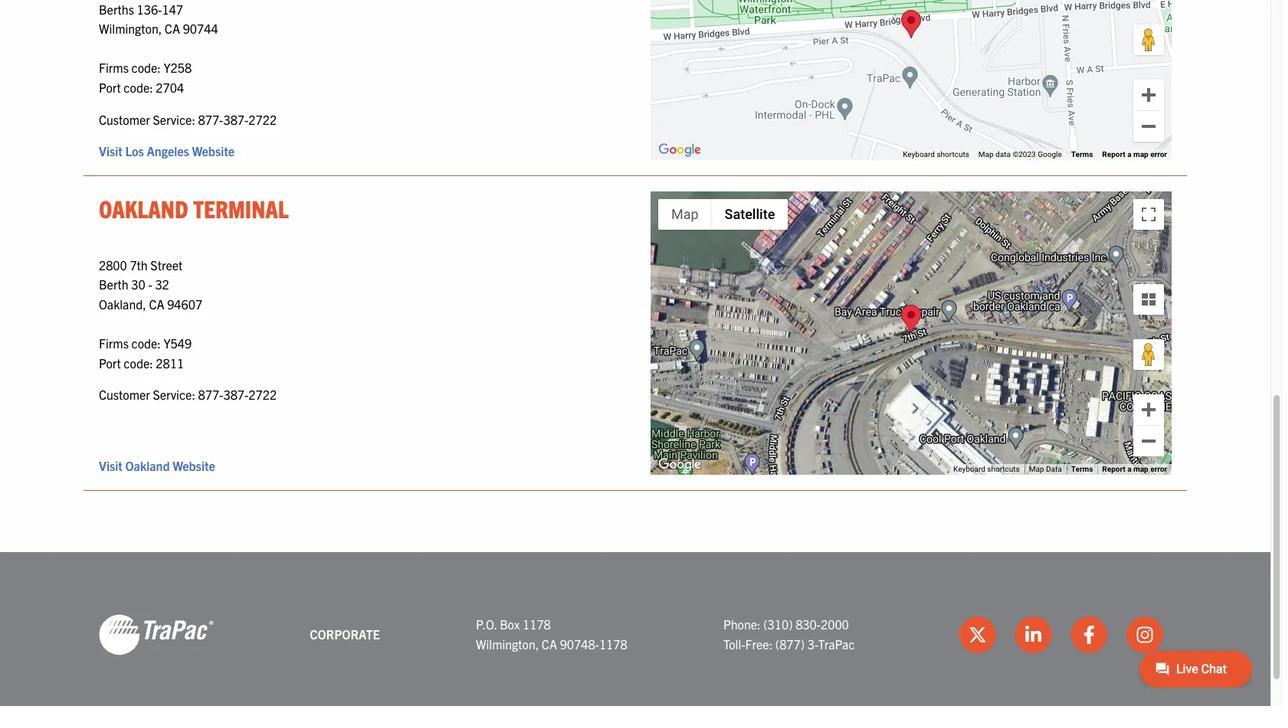 Task type: locate. For each thing, give the bounding box(es) containing it.
map left data
[[1029, 465, 1044, 474]]

0 vertical spatial 877-
[[198, 112, 223, 127]]

1 visit from the top
[[99, 143, 123, 159]]

a
[[1128, 150, 1132, 159], [1128, 465, 1132, 474]]

keyboard shortcuts for 2nd report a map error link from the bottom the keyboard shortcuts 'button'
[[903, 150, 969, 159]]

1 vertical spatial 877-
[[198, 387, 223, 402]]

oakland
[[99, 193, 188, 223], [125, 458, 170, 474]]

keyboard shortcuts left map data
[[953, 465, 1020, 474]]

0 vertical spatial customer
[[99, 112, 150, 127]]

2 report a map error from the top
[[1102, 465, 1167, 474]]

terms link right data
[[1071, 465, 1093, 474]]

1 report a map error link from the top
[[1102, 150, 1167, 159]]

terminal
[[193, 193, 289, 223]]

0 horizontal spatial map
[[671, 206, 699, 222]]

error for 2nd report a map error link from the bottom
[[1151, 150, 1167, 159]]

1 vertical spatial oakland
[[125, 458, 170, 474]]

1178
[[523, 617, 551, 633], [599, 637, 627, 652]]

report a map error
[[1102, 150, 1167, 159], [1102, 465, 1167, 474]]

2 report from the top
[[1102, 465, 1126, 474]]

map
[[1134, 150, 1149, 159], [1134, 465, 1149, 474]]

0 vertical spatial a
[[1128, 150, 1132, 159]]

service:
[[153, 112, 195, 127], [153, 387, 195, 402]]

1 vertical spatial shortcuts
[[987, 465, 1020, 474]]

0 vertical spatial customer service: 877-387-2722
[[99, 112, 277, 127]]

error for second report a map error link from the top
[[1151, 465, 1167, 474]]

keyboard shortcuts left "data"
[[903, 150, 969, 159]]

terms for second report a map error link from the top
[[1071, 465, 1093, 474]]

box
[[500, 617, 520, 633]]

terms link
[[1071, 150, 1093, 159], [1071, 465, 1093, 474]]

map left satellite
[[671, 206, 699, 222]]

877-
[[198, 112, 223, 127], [198, 387, 223, 402]]

2 horizontal spatial map
[[1029, 465, 1044, 474]]

2 customer service: 877-387-2722 from the top
[[99, 387, 277, 402]]

1 vertical spatial 2722
[[249, 387, 277, 402]]

0 vertical spatial keyboard shortcuts button
[[903, 150, 969, 160]]

32
[[155, 277, 169, 292]]

1 vertical spatial 1178
[[599, 637, 627, 652]]

2 firms from the top
[[99, 336, 129, 351]]

1 port from the top
[[99, 80, 121, 95]]

terms for 2nd report a map error link from the bottom
[[1071, 150, 1093, 159]]

1 vertical spatial service:
[[153, 387, 195, 402]]

1 vertical spatial firms
[[99, 336, 129, 351]]

map left "data"
[[979, 150, 994, 159]]

street
[[150, 257, 183, 272]]

a for second report a map error link from the top
[[1128, 465, 1132, 474]]

shortcuts
[[937, 150, 969, 159], [987, 465, 1020, 474]]

shortcuts left map data
[[987, 465, 1020, 474]]

387-
[[223, 112, 249, 127], [223, 387, 249, 402]]

0 vertical spatial keyboard
[[903, 150, 935, 159]]

2 report a map error link from the top
[[1102, 465, 1167, 474]]

1 vertical spatial report a map error
[[1102, 465, 1167, 474]]

1 vertical spatial terms
[[1071, 465, 1093, 474]]

los
[[125, 143, 144, 159]]

1 vertical spatial keyboard
[[953, 465, 986, 474]]

2 error from the top
[[1151, 465, 1167, 474]]

firms inside firms code:  y258 port code:  2704
[[99, 60, 129, 75]]

2 terms link from the top
[[1071, 465, 1093, 474]]

customer service: 877-387-2722 down 2811
[[99, 387, 277, 402]]

1 error from the top
[[1151, 150, 1167, 159]]

0 vertical spatial terms
[[1071, 150, 1093, 159]]

keyboard shortcuts button left map data 'button'
[[953, 464, 1020, 475]]

7th
[[130, 257, 148, 272]]

0 vertical spatial report
[[1102, 150, 1126, 159]]

port left 2811
[[99, 355, 121, 371]]

wilmington, inside berths 136-147 wilmington, ca 90744
[[99, 21, 162, 36]]

2 visit from the top
[[99, 458, 123, 474]]

code: up 2811
[[131, 336, 161, 351]]

1 vertical spatial visit
[[99, 458, 123, 474]]

1 horizontal spatial shortcuts
[[987, 465, 1020, 474]]

firms inside firms code:  y549 port code:  2811
[[99, 336, 129, 351]]

2 service: from the top
[[153, 387, 195, 402]]

0 horizontal spatial 1178
[[523, 617, 551, 633]]

code:
[[131, 60, 161, 75], [124, 80, 153, 95], [131, 336, 161, 351], [124, 355, 153, 371]]

ca left 90748- at the left
[[542, 637, 557, 652]]

2 port from the top
[[99, 355, 121, 371]]

1 vertical spatial ca
[[149, 296, 164, 312]]

wilmington, down box
[[476, 637, 539, 652]]

1 horizontal spatial wilmington,
[[476, 637, 539, 652]]

keyboard for 2nd report a map error link from the bottom
[[903, 150, 935, 159]]

0 vertical spatial port
[[99, 80, 121, 95]]

ca
[[165, 21, 180, 36], [149, 296, 164, 312], [542, 637, 557, 652]]

(877)
[[775, 637, 805, 652]]

0 vertical spatial service:
[[153, 112, 195, 127]]

1 vertical spatial report a map error link
[[1102, 465, 1167, 474]]

keyboard
[[903, 150, 935, 159], [953, 465, 986, 474]]

0 horizontal spatial shortcuts
[[937, 150, 969, 159]]

report right data
[[1102, 465, 1126, 474]]

shortcuts for 2nd report a map error link from the bottom the keyboard shortcuts 'button'
[[937, 150, 969, 159]]

2 customer from the top
[[99, 387, 150, 402]]

1 vertical spatial map
[[1134, 465, 1149, 474]]

0 vertical spatial map
[[979, 150, 994, 159]]

1 vertical spatial error
[[1151, 465, 1167, 474]]

port left 2704
[[99, 80, 121, 95]]

0 horizontal spatial wilmington,
[[99, 21, 162, 36]]

terms link right google at right top
[[1071, 150, 1093, 159]]

0 vertical spatial firms
[[99, 60, 129, 75]]

port inside firms code:  y549 port code:  2811
[[99, 355, 121, 371]]

report
[[1102, 150, 1126, 159], [1102, 465, 1126, 474]]

1 vertical spatial keyboard shortcuts
[[953, 465, 1020, 474]]

1 map from the top
[[1134, 150, 1149, 159]]

map data
[[1029, 465, 1062, 474]]

0 vertical spatial shortcuts
[[937, 150, 969, 159]]

keyboard shortcuts
[[903, 150, 969, 159], [953, 465, 1020, 474]]

1 vertical spatial map
[[671, 206, 699, 222]]

1 firms from the top
[[99, 60, 129, 75]]

firms down oakland,
[[99, 336, 129, 351]]

keyboard shortcuts button for second report a map error link from the top
[[953, 464, 1020, 475]]

0 vertical spatial oakland
[[99, 193, 188, 223]]

website
[[192, 143, 235, 159], [173, 458, 215, 474]]

1 vertical spatial wilmington,
[[476, 637, 539, 652]]

1 report a map error from the top
[[1102, 150, 1167, 159]]

1 vertical spatial report
[[1102, 465, 1126, 474]]

1 horizontal spatial keyboard
[[953, 465, 986, 474]]

wilmington,
[[99, 21, 162, 36], [476, 637, 539, 652]]

error
[[1151, 150, 1167, 159], [1151, 465, 1167, 474]]

2800
[[99, 257, 127, 272]]

port inside firms code:  y258 port code:  2704
[[99, 80, 121, 95]]

map region
[[550, 0, 1282, 254], [596, 94, 1184, 486]]

menu bar containing map
[[658, 199, 788, 230]]

port for firms code:  y258 port code:  2704
[[99, 80, 121, 95]]

map inside popup button
[[671, 206, 699, 222]]

port
[[99, 80, 121, 95], [99, 355, 121, 371]]

map for map
[[671, 206, 699, 222]]

firms code:  y258 port code:  2704
[[99, 60, 192, 95]]

visit for visit los angeles website
[[99, 143, 123, 159]]

report for second report a map error link from the top
[[1102, 465, 1126, 474]]

1 customer from the top
[[99, 112, 150, 127]]

footer
[[0, 553, 1271, 707]]

wilmington, down the berths
[[99, 21, 162, 36]]

visit oakland website link
[[99, 458, 215, 474]]

ca inside berths 136-147 wilmington, ca 90744
[[165, 21, 180, 36]]

0 vertical spatial report a map error link
[[1102, 150, 1167, 159]]

terms right data
[[1071, 465, 1093, 474]]

0 vertical spatial error
[[1151, 150, 1167, 159]]

map inside 'button'
[[1029, 465, 1044, 474]]

0 vertical spatial 387-
[[223, 112, 249, 127]]

2 map from the top
[[1134, 465, 1149, 474]]

1 terms link from the top
[[1071, 150, 1093, 159]]

0 vertical spatial map
[[1134, 150, 1149, 159]]

corporate image
[[99, 614, 214, 657]]

0 vertical spatial report a map error
[[1102, 150, 1167, 159]]

service: down 2704
[[153, 112, 195, 127]]

terms
[[1071, 150, 1093, 159], [1071, 465, 1093, 474]]

1 vertical spatial customer service: 877-387-2722
[[99, 387, 277, 402]]

2 vertical spatial map
[[1029, 465, 1044, 474]]

map data button
[[1029, 464, 1062, 475]]

wilmington, for box
[[476, 637, 539, 652]]

0 vertical spatial 1178
[[523, 617, 551, 633]]

terms right google at right top
[[1071, 150, 1093, 159]]

keyboard for second report a map error link from the top
[[953, 465, 986, 474]]

2 vertical spatial ca
[[542, 637, 557, 652]]

firms
[[99, 60, 129, 75], [99, 336, 129, 351]]

ca down 147
[[165, 21, 180, 36]]

1 report from the top
[[1102, 150, 1126, 159]]

wilmington, inside p.o. box 1178 wilmington, ca 90748-1178
[[476, 637, 539, 652]]

google image
[[655, 140, 705, 160], [655, 455, 705, 475]]

keyboard shortcuts button left "data"
[[903, 150, 969, 160]]

trapac
[[818, 637, 855, 652]]

1 vertical spatial keyboard shortcuts button
[[953, 464, 1020, 475]]

1 a from the top
[[1128, 150, 1132, 159]]

ca inside p.o. box 1178 wilmington, ca 90748-1178
[[542, 637, 557, 652]]

1 vertical spatial port
[[99, 355, 121, 371]]

shortcuts left "data"
[[937, 150, 969, 159]]

data
[[1046, 465, 1062, 474]]

menu bar
[[658, 199, 788, 230]]

report a map error for 2nd report a map error link from the bottom
[[1102, 150, 1167, 159]]

visit los angeles website
[[99, 143, 235, 159]]

1 horizontal spatial map
[[979, 150, 994, 159]]

1 vertical spatial customer
[[99, 387, 150, 402]]

free:
[[745, 637, 773, 652]]

1 customer service: 877-387-2722 from the top
[[99, 112, 277, 127]]

1 vertical spatial 387-
[[223, 387, 249, 402]]

customer up los
[[99, 112, 150, 127]]

1 terms from the top
[[1071, 150, 1093, 159]]

visit
[[99, 143, 123, 159], [99, 458, 123, 474]]

0 vertical spatial google image
[[655, 140, 705, 160]]

0 vertical spatial ca
[[165, 21, 180, 36]]

google
[[1038, 150, 1062, 159]]

0 vertical spatial terms link
[[1071, 150, 1093, 159]]

2 a from the top
[[1128, 465, 1132, 474]]

map
[[979, 150, 994, 159], [671, 206, 699, 222], [1029, 465, 1044, 474]]

data
[[996, 150, 1011, 159]]

1 vertical spatial a
[[1128, 465, 1132, 474]]

ca down 32 at the left top
[[149, 296, 164, 312]]

firms down the berths
[[99, 60, 129, 75]]

0 vertical spatial 2722
[[249, 112, 277, 127]]

map for map data ©2023 google
[[979, 150, 994, 159]]

service: down 2811
[[153, 387, 195, 402]]

report a map error for second report a map error link from the top
[[1102, 465, 1167, 474]]

1 horizontal spatial 1178
[[599, 637, 627, 652]]

map for second report a map error link from the top
[[1134, 465, 1149, 474]]

2 terms from the top
[[1071, 465, 1093, 474]]

0 horizontal spatial keyboard
[[903, 150, 935, 159]]

terms link for second report a map error link from the top
[[1071, 465, 1093, 474]]

customer service: 877-387-2722
[[99, 112, 277, 127], [99, 387, 277, 402]]

keyboard shortcuts button
[[903, 150, 969, 160], [953, 464, 1020, 475]]

y549
[[164, 336, 192, 351]]

94607
[[167, 296, 202, 312]]

0 vertical spatial website
[[192, 143, 235, 159]]

customer service: 877-387-2722 down 2704
[[99, 112, 277, 127]]

report a map error link
[[1102, 150, 1167, 159], [1102, 465, 1167, 474]]

map button
[[658, 199, 712, 230]]

0 vertical spatial visit
[[99, 143, 123, 159]]

1 vertical spatial terms link
[[1071, 465, 1093, 474]]

report right google at right top
[[1102, 150, 1126, 159]]

2722
[[249, 112, 277, 127], [249, 387, 277, 402]]

footer containing p.o. box 1178
[[0, 553, 1271, 707]]

customer
[[99, 112, 150, 127], [99, 387, 150, 402]]

customer down firms code:  y549 port code:  2811
[[99, 387, 150, 402]]

0 vertical spatial keyboard shortcuts
[[903, 150, 969, 159]]

0 vertical spatial wilmington,
[[99, 21, 162, 36]]

1 vertical spatial google image
[[655, 455, 705, 475]]

p.o. box 1178 wilmington, ca 90748-1178
[[476, 617, 627, 652]]

toll-
[[723, 637, 745, 652]]



Task type: vqa. For each thing, say whether or not it's contained in the screenshot.
the topmost Report A Map Error
yes



Task type: describe. For each thing, give the bounding box(es) containing it.
y258
[[164, 60, 192, 75]]

147
[[162, 1, 183, 17]]

keyboard shortcuts for the keyboard shortcuts 'button' related to second report a map error link from the top
[[953, 465, 1020, 474]]

2 2722 from the top
[[249, 387, 277, 402]]

830-
[[796, 617, 821, 633]]

(310)
[[764, 617, 793, 633]]

90748-
[[560, 637, 599, 652]]

-
[[148, 277, 152, 292]]

corporate
[[310, 627, 380, 642]]

1 387- from the top
[[223, 112, 249, 127]]

map region for berths 136-147
[[550, 0, 1282, 254]]

90744
[[183, 21, 218, 36]]

1 2722 from the top
[[249, 112, 277, 127]]

code: up 2704
[[131, 60, 161, 75]]

report for 2nd report a map error link from the bottom
[[1102, 150, 1126, 159]]

port for firms code:  y549 port code:  2811
[[99, 355, 121, 371]]

1 877- from the top
[[198, 112, 223, 127]]

map data ©2023 google
[[979, 150, 1062, 159]]

oakland terminal
[[99, 193, 289, 223]]

3-
[[808, 637, 818, 652]]

angeles
[[147, 143, 189, 159]]

1 google image from the top
[[655, 140, 705, 160]]

2704
[[156, 80, 184, 95]]

2 387- from the top
[[223, 387, 249, 402]]

satellite
[[725, 206, 775, 222]]

satellite button
[[712, 199, 788, 230]]

terms link for 2nd report a map error link from the bottom
[[1071, 150, 1093, 159]]

wilmington, for 136-
[[99, 21, 162, 36]]

1 vertical spatial website
[[173, 458, 215, 474]]

2800 7th street berth 30 - 32 oakland, ca 94607
[[99, 257, 202, 312]]

ca for berths
[[165, 21, 180, 36]]

136-
[[137, 1, 162, 17]]

2000
[[821, 617, 849, 633]]

1 service: from the top
[[153, 112, 195, 127]]

p.o.
[[476, 617, 497, 633]]

firms for firms code:  y258 port code:  2704
[[99, 60, 129, 75]]

visit for visit oakland website
[[99, 458, 123, 474]]

firms for firms code:  y549 port code:  2811
[[99, 336, 129, 351]]

map for 2nd report a map error link from the bottom
[[1134, 150, 1149, 159]]

visit oakland website
[[99, 458, 215, 474]]

a for 2nd report a map error link from the bottom
[[1128, 150, 1132, 159]]

2 877- from the top
[[198, 387, 223, 402]]

phone: (310) 830-2000 toll-free: (877) 3-trapac
[[723, 617, 855, 652]]

2811
[[156, 355, 184, 371]]

code: left 2704
[[124, 80, 153, 95]]

code: left 2811
[[124, 355, 153, 371]]

30
[[131, 277, 145, 292]]

phone:
[[723, 617, 761, 633]]

oakland,
[[99, 296, 146, 312]]

shortcuts for the keyboard shortcuts 'button' related to second report a map error link from the top
[[987, 465, 1020, 474]]

ca for p.o.
[[542, 637, 557, 652]]

map region for oakland terminal
[[596, 94, 1184, 486]]

berths
[[99, 1, 134, 17]]

©2023
[[1013, 150, 1036, 159]]

2 google image from the top
[[655, 455, 705, 475]]

visit los angeles website link
[[99, 143, 235, 159]]

berth
[[99, 277, 129, 292]]

firms code:  y549 port code:  2811
[[99, 336, 192, 371]]

keyboard shortcuts button for 2nd report a map error link from the bottom
[[903, 150, 969, 160]]

ca inside 2800 7th street berth 30 - 32 oakland, ca 94607
[[149, 296, 164, 312]]

map for map data
[[1029, 465, 1044, 474]]

berths 136-147 wilmington, ca 90744
[[99, 1, 218, 36]]



